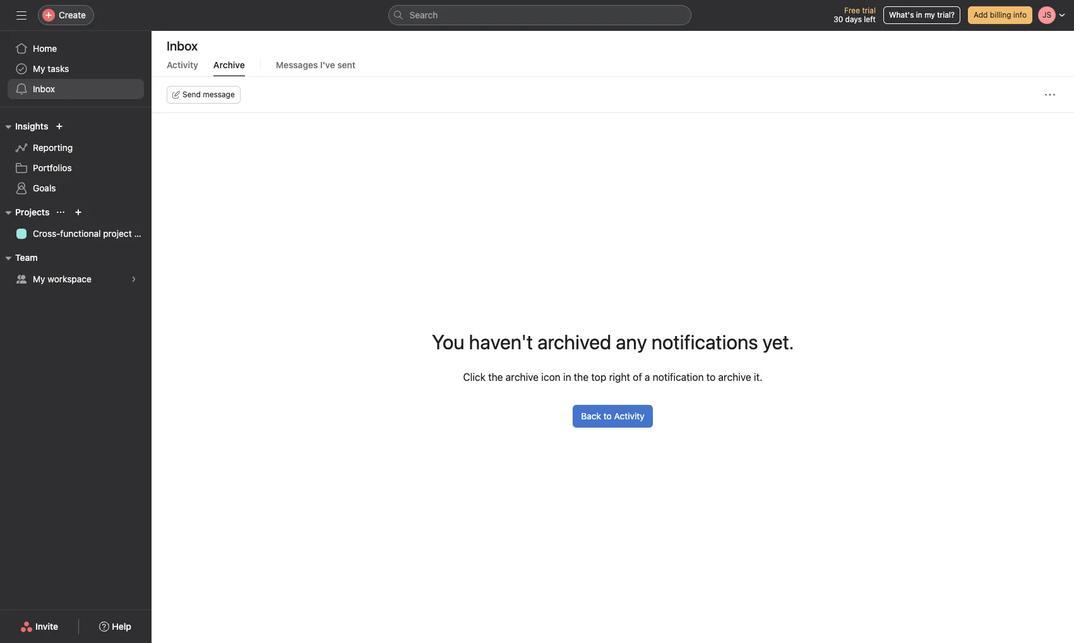 Task type: locate. For each thing, give the bounding box(es) containing it.
search list box
[[388, 5, 691, 25]]

search
[[410, 9, 438, 20]]

0 vertical spatial my
[[33, 63, 45, 74]]

add billing info button
[[968, 6, 1033, 24]]

1 the from the left
[[488, 371, 503, 382]]

teams element
[[0, 246, 152, 292]]

in
[[916, 10, 923, 20], [563, 371, 571, 382]]

back to activity
[[581, 410, 645, 421]]

billing
[[990, 10, 1012, 20]]

to right notification
[[707, 371, 716, 382]]

0 vertical spatial in
[[916, 10, 923, 20]]

a
[[645, 371, 650, 382]]

any
[[616, 329, 647, 353]]

the right click
[[488, 371, 503, 382]]

1 vertical spatial activity
[[614, 410, 645, 421]]

in right icon at the right of the page
[[563, 371, 571, 382]]

global element
[[0, 31, 152, 107]]

to
[[707, 371, 716, 382], [604, 410, 612, 421]]

0 vertical spatial activity
[[167, 59, 198, 70]]

projects
[[15, 207, 50, 217]]

my
[[925, 10, 935, 20]]

free
[[845, 6, 860, 15]]

send
[[183, 90, 201, 99]]

projects element
[[0, 201, 152, 246]]

hide sidebar image
[[16, 10, 27, 20]]

inbox down my tasks on the left top
[[33, 83, 55, 94]]

1 vertical spatial in
[[563, 371, 571, 382]]

i've
[[320, 59, 335, 70]]

0 horizontal spatial to
[[604, 410, 612, 421]]

1 horizontal spatial the
[[574, 371, 589, 382]]

messages i've sent link
[[276, 59, 356, 76]]

what's
[[889, 10, 914, 20]]

activity
[[167, 59, 198, 70], [614, 410, 645, 421]]

activity up send
[[167, 59, 198, 70]]

my inside my tasks link
[[33, 63, 45, 74]]

1 horizontal spatial activity
[[614, 410, 645, 421]]

notification
[[653, 371, 704, 382]]

to right back
[[604, 410, 612, 421]]

archive
[[506, 371, 539, 382], [719, 371, 752, 382]]

archived
[[538, 329, 612, 353]]

activity right back
[[614, 410, 645, 421]]

0 horizontal spatial inbox
[[33, 83, 55, 94]]

my left tasks
[[33, 63, 45, 74]]

goals link
[[8, 178, 144, 198]]

sent
[[337, 59, 356, 70]]

click
[[463, 371, 486, 382]]

invite
[[35, 621, 58, 632]]

projects button
[[0, 205, 50, 220]]

back
[[581, 410, 601, 421]]

cross-
[[33, 228, 60, 239]]

1 archive from the left
[[506, 371, 539, 382]]

0 horizontal spatial the
[[488, 371, 503, 382]]

inbox link
[[8, 79, 144, 99]]

messages
[[276, 59, 318, 70]]

0 vertical spatial to
[[707, 371, 716, 382]]

create
[[59, 9, 86, 20]]

trial?
[[938, 10, 955, 20]]

activity link
[[167, 59, 198, 76]]

cross-functional project plan link
[[8, 224, 152, 244]]

my
[[33, 63, 45, 74], [33, 274, 45, 284]]

0 horizontal spatial activity
[[167, 59, 198, 70]]

the
[[488, 371, 503, 382], [574, 371, 589, 382]]

my workspace
[[33, 274, 92, 284]]

what's in my trial?
[[889, 10, 955, 20]]

what's in my trial? button
[[884, 6, 961, 24]]

send message
[[183, 90, 235, 99]]

in left my
[[916, 10, 923, 20]]

portfolios
[[33, 162, 72, 173]]

archive left icon at the right of the page
[[506, 371, 539, 382]]

1 horizontal spatial inbox
[[167, 39, 198, 53]]

my inside my workspace link
[[33, 274, 45, 284]]

0 horizontal spatial archive
[[506, 371, 539, 382]]

0 vertical spatial inbox
[[167, 39, 198, 53]]

archive link
[[213, 59, 245, 76]]

2 my from the top
[[33, 274, 45, 284]]

to inside button
[[604, 410, 612, 421]]

2 the from the left
[[574, 371, 589, 382]]

my down team
[[33, 274, 45, 284]]

in inside "button"
[[916, 10, 923, 20]]

1 horizontal spatial archive
[[719, 371, 752, 382]]

insights
[[15, 121, 48, 131]]

my for my tasks
[[33, 63, 45, 74]]

info
[[1014, 10, 1027, 20]]

plan
[[134, 228, 152, 239]]

the left top
[[574, 371, 589, 382]]

my for my workspace
[[33, 274, 45, 284]]

haven't
[[469, 329, 533, 353]]

send message button
[[167, 86, 241, 104]]

1 my from the top
[[33, 63, 45, 74]]

1 vertical spatial my
[[33, 274, 45, 284]]

home
[[33, 43, 57, 54]]

inbox up "activity" link
[[167, 39, 198, 53]]

archive left it.
[[719, 371, 752, 382]]

0 horizontal spatial in
[[563, 371, 571, 382]]

workspace
[[48, 274, 92, 284]]

you
[[432, 329, 465, 353]]

message
[[203, 90, 235, 99]]

portfolios link
[[8, 158, 144, 178]]

inbox
[[167, 39, 198, 53], [33, 83, 55, 94]]

1 vertical spatial to
[[604, 410, 612, 421]]

goals
[[33, 183, 56, 193]]

1 horizontal spatial in
[[916, 10, 923, 20]]

left
[[864, 15, 876, 24]]

back to activity button
[[573, 405, 653, 427]]

1 vertical spatial inbox
[[33, 83, 55, 94]]



Task type: vqa. For each thing, say whether or not it's contained in the screenshot.
Add Items To Starred icon
no



Task type: describe. For each thing, give the bounding box(es) containing it.
show options, current sort, top image
[[57, 208, 65, 216]]

see details, my workspace image
[[130, 275, 138, 283]]

my tasks
[[33, 63, 69, 74]]

home link
[[8, 39, 144, 59]]

reporting
[[33, 142, 73, 153]]

functional
[[60, 228, 101, 239]]

icon
[[542, 371, 561, 382]]

tasks
[[48, 63, 69, 74]]

of
[[633, 371, 642, 382]]

top
[[591, 371, 607, 382]]

new image
[[56, 123, 63, 130]]

add billing info
[[974, 10, 1027, 20]]

insights button
[[0, 119, 48, 134]]

trial
[[862, 6, 876, 15]]

click the archive icon in the top right of a notification to archive it.
[[463, 371, 763, 382]]

archive
[[213, 59, 245, 70]]

messages i've sent
[[276, 59, 356, 70]]

search button
[[388, 5, 691, 25]]

my tasks link
[[8, 59, 144, 79]]

add
[[974, 10, 988, 20]]

you haven't archived any notifications yet.
[[432, 329, 794, 353]]

cross-functional project plan
[[33, 228, 152, 239]]

activity inside button
[[614, 410, 645, 421]]

notifications yet.
[[652, 329, 794, 353]]

free trial 30 days left
[[834, 6, 876, 24]]

30
[[834, 15, 843, 24]]

help
[[112, 621, 131, 632]]

days
[[846, 15, 862, 24]]

project
[[103, 228, 132, 239]]

team button
[[0, 250, 38, 265]]

team
[[15, 252, 38, 263]]

right
[[609, 371, 630, 382]]

invite button
[[12, 615, 66, 638]]

inbox inside global element
[[33, 83, 55, 94]]

insights element
[[0, 115, 152, 201]]

it.
[[754, 371, 763, 382]]

2 archive from the left
[[719, 371, 752, 382]]

more actions image
[[1045, 90, 1056, 100]]

1 horizontal spatial to
[[707, 371, 716, 382]]

create button
[[38, 5, 94, 25]]

new project or portfolio image
[[75, 208, 82, 216]]

my workspace link
[[8, 269, 144, 289]]

reporting link
[[8, 138, 144, 158]]

help button
[[91, 615, 140, 638]]



